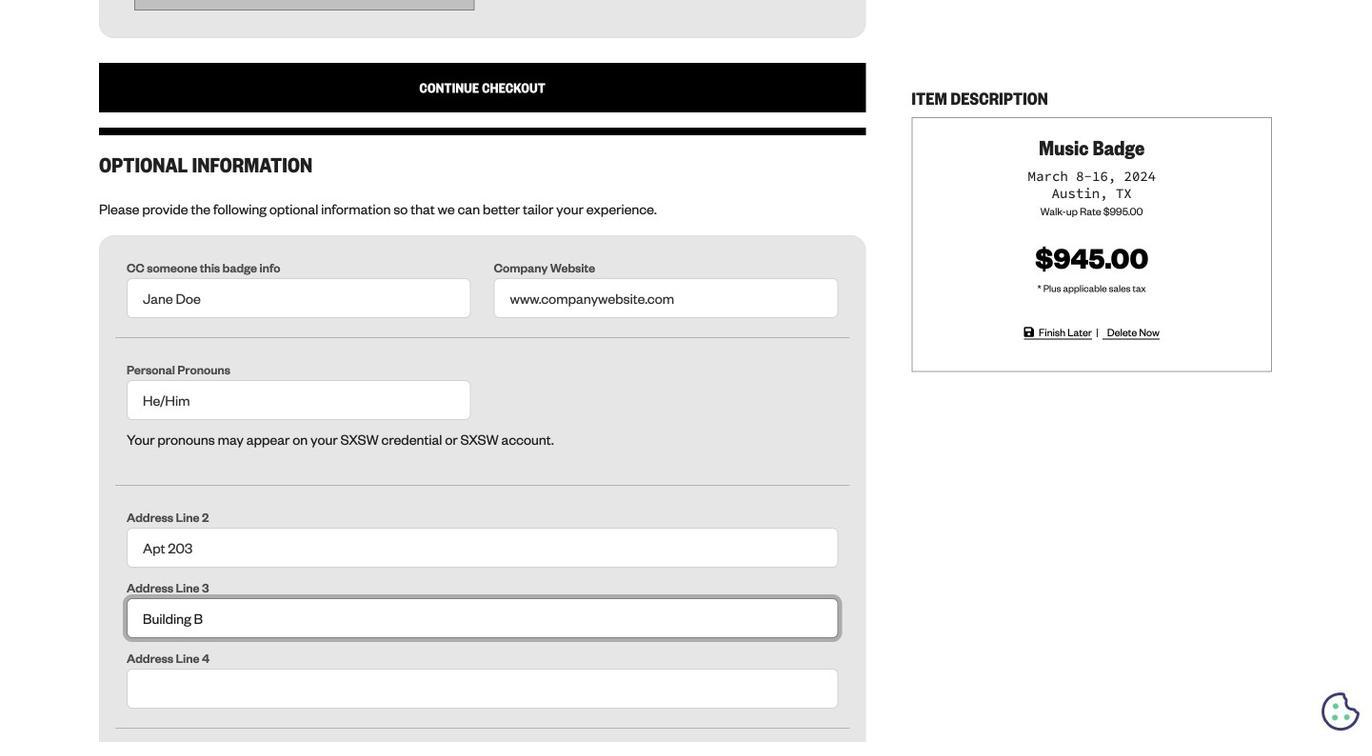 Task type: vqa. For each thing, say whether or not it's contained in the screenshot.
save icon
yes



Task type: describe. For each thing, give the bounding box(es) containing it.
cookie preferences image
[[1322, 693, 1360, 731]]

someone@something.com text field
[[127, 278, 471, 318]]



Task type: locate. For each thing, give the bounding box(es) containing it.
dialog
[[0, 0, 1372, 742]]

save image
[[1025, 326, 1035, 338]]

None submit
[[99, 63, 866, 113]]

None text field
[[494, 278, 839, 318], [127, 528, 839, 568], [127, 598, 839, 638], [127, 669, 839, 709], [494, 278, 839, 318], [127, 528, 839, 568], [127, 598, 839, 638], [127, 669, 839, 709]]



